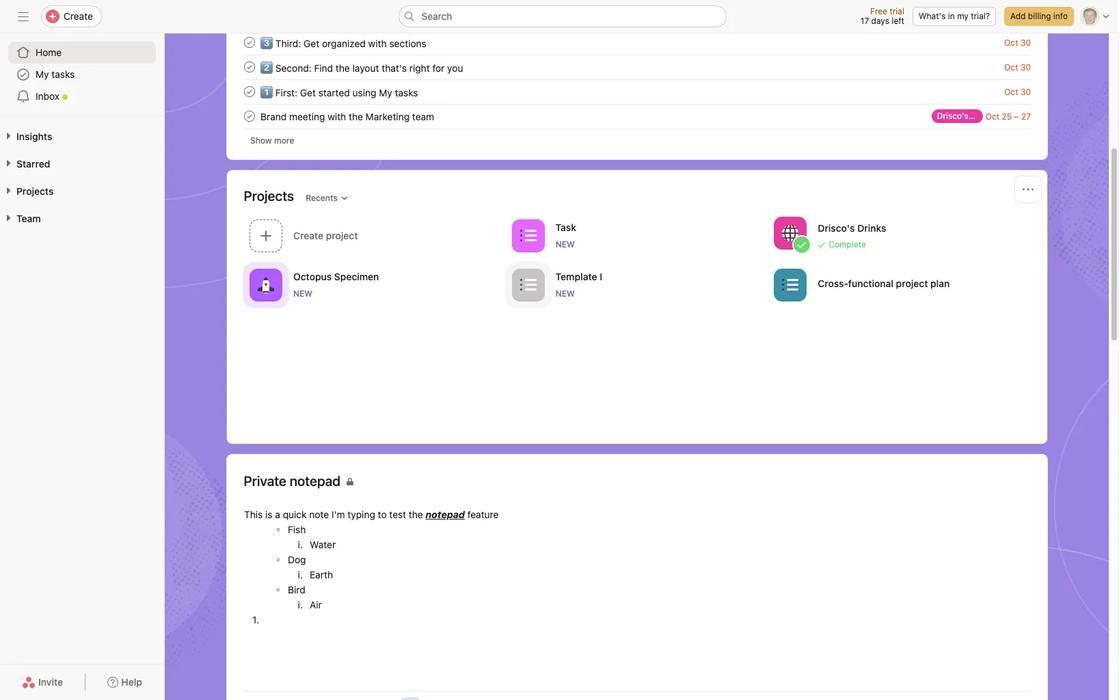 Task type: locate. For each thing, give the bounding box(es) containing it.
projects down starred
[[16, 185, 54, 197]]

with
[[368, 37, 386, 49], [327, 110, 346, 122]]

first:
[[275, 86, 297, 98]]

projects
[[16, 185, 54, 197], [244, 188, 294, 203]]

my tasks link
[[8, 64, 156, 85]]

0 horizontal spatial drisco's
[[818, 222, 855, 233]]

0 vertical spatial oct 30
[[1004, 37, 1031, 48]]

my tasks
[[36, 68, 75, 80]]

private notepad
[[244, 473, 341, 489]]

0 horizontal spatial list image
[[520, 277, 536, 293]]

drisco's drinks link
[[931, 109, 995, 123]]

i'm
[[331, 509, 345, 520]]

1 horizontal spatial tasks
[[395, 86, 418, 98]]

home
[[36, 46, 62, 58]]

insights button
[[0, 130, 52, 144]]

get for started
[[300, 86, 315, 98]]

3 oct 30 from the top
[[1004, 86, 1031, 97]]

completed checkbox left 3️⃣
[[241, 34, 257, 51]]

1 horizontal spatial drisco's drinks
[[937, 111, 995, 121]]

new down template
[[555, 288, 574, 298]]

fish
[[287, 524, 306, 535]]

projects left the recents
[[244, 188, 294, 203]]

25
[[1002, 111, 1012, 121]]

2 vertical spatial the
[[408, 509, 423, 520]]

0 horizontal spatial tasks
[[51, 68, 75, 80]]

completed image for 1️⃣
[[241, 83, 257, 100]]

1 vertical spatial oct 30 button
[[1004, 62, 1031, 72]]

invite
[[38, 676, 63, 688]]

completed image left "2️⃣"
[[241, 59, 257, 75]]

1 vertical spatial notepad
[[425, 509, 465, 520]]

sections
[[389, 37, 426, 49]]

–
[[1014, 111, 1019, 121]]

drinks left 25
[[971, 111, 995, 121]]

Completed checkbox
[[241, 83, 257, 100], [241, 108, 257, 124]]

list image inside cross-functional project plan link
[[782, 277, 798, 293]]

0 vertical spatial the
[[335, 62, 350, 73]]

0 horizontal spatial notepad
[[290, 473, 341, 489]]

0 vertical spatial drisco's
[[937, 111, 968, 121]]

1 vertical spatial drinks
[[857, 222, 886, 233]]

3 oct 30 button from the top
[[1004, 86, 1031, 97]]

drisco's left 25
[[937, 111, 968, 121]]

0 vertical spatial my
[[36, 68, 49, 80]]

0 vertical spatial tasks
[[51, 68, 75, 80]]

2 oct 30 from the top
[[1004, 62, 1031, 72]]

notepad
[[290, 473, 341, 489], [425, 509, 465, 520]]

0 vertical spatial with
[[368, 37, 386, 49]]

in
[[948, 11, 955, 21]]

1 horizontal spatial drinks
[[971, 111, 995, 121]]

more
[[274, 135, 294, 146]]

list image left cross-
[[782, 277, 798, 293]]

1 vertical spatial tasks
[[395, 86, 418, 98]]

what's in my trial?
[[919, 11, 990, 21]]

1 list image from the left
[[520, 277, 536, 293]]

0 vertical spatial completed checkbox
[[241, 34, 257, 51]]

new for octopus specimen
[[293, 288, 312, 298]]

the right find
[[335, 62, 350, 73]]

private
[[244, 473, 286, 489]]

2 completed checkbox from the top
[[241, 108, 257, 124]]

to
[[377, 509, 386, 520]]

oct 25 – 27
[[985, 111, 1031, 121]]

list image
[[520, 277, 536, 293], [782, 277, 798, 293]]

oct 30
[[1004, 37, 1031, 48], [1004, 62, 1031, 72], [1004, 86, 1031, 97]]

27
[[1021, 111, 1031, 121]]

for
[[432, 62, 444, 73]]

list image left template
[[520, 277, 536, 293]]

team
[[412, 110, 434, 122]]

1 completed checkbox from the top
[[241, 83, 257, 100]]

with up the layout
[[368, 37, 386, 49]]

oct 30 button for tasks
[[1004, 86, 1031, 97]]

fish water dog earth bird air
[[287, 524, 335, 611]]

get right third:
[[303, 37, 319, 49]]

with down 1️⃣ first: get started using my tasks
[[327, 110, 346, 122]]

0 vertical spatial get
[[303, 37, 319, 49]]

create project link
[[244, 215, 506, 258]]

my
[[36, 68, 49, 80], [379, 86, 392, 98]]

2 list image from the left
[[782, 277, 798, 293]]

toolbar
[[244, 691, 1030, 700]]

2 completed image from the top
[[241, 59, 257, 75]]

using
[[352, 86, 376, 98]]

1 completed checkbox from the top
[[241, 34, 257, 51]]

create
[[64, 10, 93, 22]]

oct 30 button
[[1004, 37, 1031, 48], [1004, 62, 1031, 72], [1004, 86, 1031, 97]]

layout
[[352, 62, 379, 73]]

completed image left brand
[[241, 108, 257, 124]]

4 completed image from the top
[[241, 108, 257, 124]]

brand
[[260, 110, 286, 122]]

you
[[447, 62, 463, 73]]

1 vertical spatial 30
[[1020, 62, 1031, 72]]

2 30 from the top
[[1020, 62, 1031, 72]]

completed checkbox left 1️⃣
[[241, 83, 257, 100]]

1 horizontal spatial list image
[[782, 277, 798, 293]]

new down the octopus
[[293, 288, 312, 298]]

drisco's drinks up 'complete'
[[818, 222, 886, 233]]

trial?
[[971, 11, 990, 21]]

this is a quick note i'm typing to test the notepad feature
[[244, 509, 498, 520]]

30 for tasks
[[1020, 86, 1031, 97]]

drisco's drinks left 25
[[937, 111, 995, 121]]

document containing this is a quick note i'm typing to test the
[[244, 507, 1030, 686]]

drisco's up 'complete'
[[818, 222, 855, 233]]

2 vertical spatial oct 30
[[1004, 86, 1031, 97]]

help button
[[99, 670, 151, 695]]

new down task
[[555, 239, 574, 249]]

tasks
[[51, 68, 75, 80], [395, 86, 418, 98]]

completed checkbox for 3️⃣
[[241, 34, 257, 51]]

hide sidebar image
[[18, 11, 29, 22]]

completed image for 2️⃣
[[241, 59, 257, 75]]

new inside 'template i new'
[[555, 288, 574, 298]]

0 vertical spatial 30
[[1020, 37, 1031, 48]]

insights
[[16, 131, 52, 142]]

tasks down 'home'
[[51, 68, 75, 80]]

tasks down that's at top left
[[395, 86, 418, 98]]

3 completed image from the top
[[241, 83, 257, 100]]

1 vertical spatial completed checkbox
[[241, 59, 257, 75]]

oct 30 for tasks
[[1004, 86, 1031, 97]]

notepad left feature
[[425, 509, 465, 520]]

1 horizontal spatial with
[[368, 37, 386, 49]]

invite button
[[13, 670, 72, 695]]

0 vertical spatial drinks
[[971, 111, 995, 121]]

completed image for brand
[[241, 108, 257, 124]]

get
[[303, 37, 319, 49], [300, 86, 315, 98]]

free
[[870, 6, 887, 16]]

oct
[[1004, 37, 1018, 48], [1004, 62, 1018, 72], [1004, 86, 1018, 97], [985, 111, 999, 121]]

1 vertical spatial drisco's
[[818, 222, 855, 233]]

completed image left 3️⃣
[[241, 34, 257, 51]]

1 vertical spatial my
[[379, 86, 392, 98]]

completed checkbox left brand
[[241, 108, 257, 124]]

my up inbox
[[36, 68, 49, 80]]

a
[[275, 509, 280, 520]]

drinks up 'complete'
[[857, 222, 886, 233]]

0 vertical spatial oct 30 button
[[1004, 37, 1031, 48]]

rocket image
[[257, 277, 274, 293]]

notepad up the note
[[290, 473, 341, 489]]

2 completed checkbox from the top
[[241, 59, 257, 75]]

document
[[244, 507, 1030, 686]]

Completed checkbox
[[241, 34, 257, 51], [241, 59, 257, 75]]

get right first:
[[300, 86, 315, 98]]

1 vertical spatial with
[[327, 110, 346, 122]]

1 horizontal spatial notepad
[[425, 509, 465, 520]]

my right using
[[379, 86, 392, 98]]

1️⃣ first: get started using my tasks
[[260, 86, 418, 98]]

completed image
[[241, 34, 257, 51], [241, 59, 257, 75], [241, 83, 257, 100], [241, 108, 257, 124]]

1 completed image from the top
[[241, 34, 257, 51]]

typing
[[347, 509, 375, 520]]

completed image for 3️⃣
[[241, 34, 257, 51]]

0 horizontal spatial drisco's drinks
[[818, 222, 886, 233]]

1 vertical spatial the
[[348, 110, 363, 122]]

1 vertical spatial oct 30
[[1004, 62, 1031, 72]]

0 vertical spatial completed checkbox
[[241, 83, 257, 100]]

1 vertical spatial get
[[300, 86, 315, 98]]

drinks inside drisco's drinks link
[[971, 111, 995, 121]]

the
[[335, 62, 350, 73], [348, 110, 363, 122], [408, 509, 423, 520]]

2 vertical spatial oct 30 button
[[1004, 86, 1031, 97]]

1 oct 30 from the top
[[1004, 37, 1031, 48]]

completed checkbox left "2️⃣"
[[241, 59, 257, 75]]

1 vertical spatial drisco's drinks
[[818, 222, 886, 233]]

new inside octopus specimen new
[[293, 288, 312, 298]]

the down using
[[348, 110, 363, 122]]

0 horizontal spatial projects
[[16, 185, 54, 197]]

my inside global element
[[36, 68, 49, 80]]

2 vertical spatial 30
[[1020, 86, 1031, 97]]

new
[[555, 239, 574, 249], [293, 288, 312, 298], [555, 288, 574, 298]]

0 vertical spatial drisco's drinks
[[937, 111, 995, 121]]

second:
[[275, 62, 311, 73]]

note
[[309, 509, 329, 520]]

0 horizontal spatial my
[[36, 68, 49, 80]]

2 oct 30 button from the top
[[1004, 62, 1031, 72]]

actions image
[[1022, 184, 1033, 195]]

1 vertical spatial completed checkbox
[[241, 108, 257, 124]]

find
[[314, 62, 333, 73]]

completed image left 1️⃣
[[241, 83, 257, 100]]

3 30 from the top
[[1020, 86, 1031, 97]]

drisco's
[[937, 111, 968, 121], [818, 222, 855, 233]]

the right "test"
[[408, 509, 423, 520]]



Task type: vqa. For each thing, say whether or not it's contained in the screenshot.
first 30 from the bottom
yes



Task type: describe. For each thing, give the bounding box(es) containing it.
dog
[[287, 554, 306, 565]]

project
[[896, 277, 928, 289]]

0 vertical spatial notepad
[[290, 473, 341, 489]]

30 for right
[[1020, 62, 1031, 72]]

that's
[[381, 62, 406, 73]]

this
[[244, 509, 262, 520]]

free trial 17 days left
[[861, 6, 904, 26]]

add
[[1010, 11, 1026, 21]]

i
[[599, 270, 602, 282]]

quick
[[283, 509, 306, 520]]

projects inside dropdown button
[[16, 185, 54, 197]]

organized
[[322, 37, 365, 49]]

template
[[555, 270, 597, 282]]

globe image
[[782, 225, 798, 241]]

cross-functional project plan link
[[768, 264, 1031, 308]]

get for organized
[[303, 37, 319, 49]]

the for marketing
[[348, 110, 363, 122]]

1 30 from the top
[[1020, 37, 1031, 48]]

17
[[861, 16, 869, 26]]

octopus specimen new
[[293, 270, 379, 298]]

add billing info
[[1010, 11, 1068, 21]]

air
[[309, 599, 322, 611]]

search button
[[398, 5, 726, 27]]

oct for 1️⃣ first: get started using my tasks
[[1004, 86, 1018, 97]]

recents button
[[300, 188, 355, 208]]

inbox
[[36, 90, 60, 102]]

the inside document
[[408, 509, 423, 520]]

feature
[[467, 509, 498, 520]]

plan
[[930, 277, 950, 289]]

cross-functional project plan
[[818, 277, 950, 289]]

oct 30 button for right
[[1004, 62, 1031, 72]]

show more
[[250, 135, 294, 146]]

starred
[[16, 158, 50, 170]]

days
[[871, 16, 889, 26]]

marketing
[[365, 110, 409, 122]]

starred button
[[0, 157, 50, 171]]

1 horizontal spatial my
[[379, 86, 392, 98]]

left
[[892, 16, 904, 26]]

oct for 3️⃣ third: get organized with sections
[[1004, 37, 1018, 48]]

bird
[[287, 584, 305, 595]]

task
[[555, 221, 576, 233]]

right
[[409, 62, 429, 73]]

is
[[265, 509, 272, 520]]

billing
[[1028, 11, 1051, 21]]

1 horizontal spatial drisco's
[[937, 111, 968, 121]]

my
[[957, 11, 969, 21]]

new inside task new
[[555, 239, 574, 249]]

show
[[250, 135, 272, 146]]

create button
[[41, 5, 102, 27]]

3️⃣
[[260, 37, 272, 49]]

test
[[389, 509, 406, 520]]

help
[[121, 676, 142, 688]]

octopus
[[293, 270, 331, 282]]

oct for 2️⃣ second: find the layout that's right for you
[[1004, 62, 1018, 72]]

oct 30 for right
[[1004, 62, 1031, 72]]

earth
[[309, 569, 333, 580]]

create project
[[293, 229, 358, 241]]

brand meeting with the marketing team
[[260, 110, 434, 122]]

inbox link
[[8, 85, 156, 107]]

2️⃣ second: find the layout that's right for you
[[260, 62, 463, 73]]

1️⃣
[[260, 86, 272, 98]]

0 horizontal spatial with
[[327, 110, 346, 122]]

completed checkbox for 1️⃣
[[241, 83, 257, 100]]

global element
[[0, 34, 164, 116]]

3️⃣ third: get organized with sections
[[260, 37, 426, 49]]

water
[[309, 539, 335, 550]]

search list box
[[398, 5, 726, 27]]

0 horizontal spatial drinks
[[857, 222, 886, 233]]

list image
[[520, 227, 536, 244]]

the for layout
[[335, 62, 350, 73]]

what's in my trial? button
[[913, 7, 996, 26]]

completed checkbox for 2️⃣
[[241, 59, 257, 75]]

1 horizontal spatial projects
[[244, 188, 294, 203]]

1 oct 30 button from the top
[[1004, 37, 1031, 48]]

template i new
[[555, 270, 602, 298]]

recents
[[306, 192, 338, 203]]

third:
[[275, 37, 301, 49]]

task new
[[555, 221, 576, 249]]

completed checkbox for brand
[[241, 108, 257, 124]]

cross-
[[818, 277, 848, 289]]

what's
[[919, 11, 946, 21]]

started
[[318, 86, 350, 98]]

projects button
[[0, 185, 54, 198]]

tasks inside global element
[[51, 68, 75, 80]]

info
[[1053, 11, 1068, 21]]

team
[[16, 213, 41, 224]]

team button
[[0, 212, 41, 226]]

home link
[[8, 42, 156, 64]]

2️⃣
[[260, 62, 272, 73]]

meeting
[[289, 110, 325, 122]]

complete
[[829, 239, 866, 249]]

trial
[[890, 6, 904, 16]]

search
[[421, 10, 452, 22]]

notepad inside document
[[425, 509, 465, 520]]

new for template i
[[555, 288, 574, 298]]

add billing info button
[[1004, 7, 1074, 26]]



